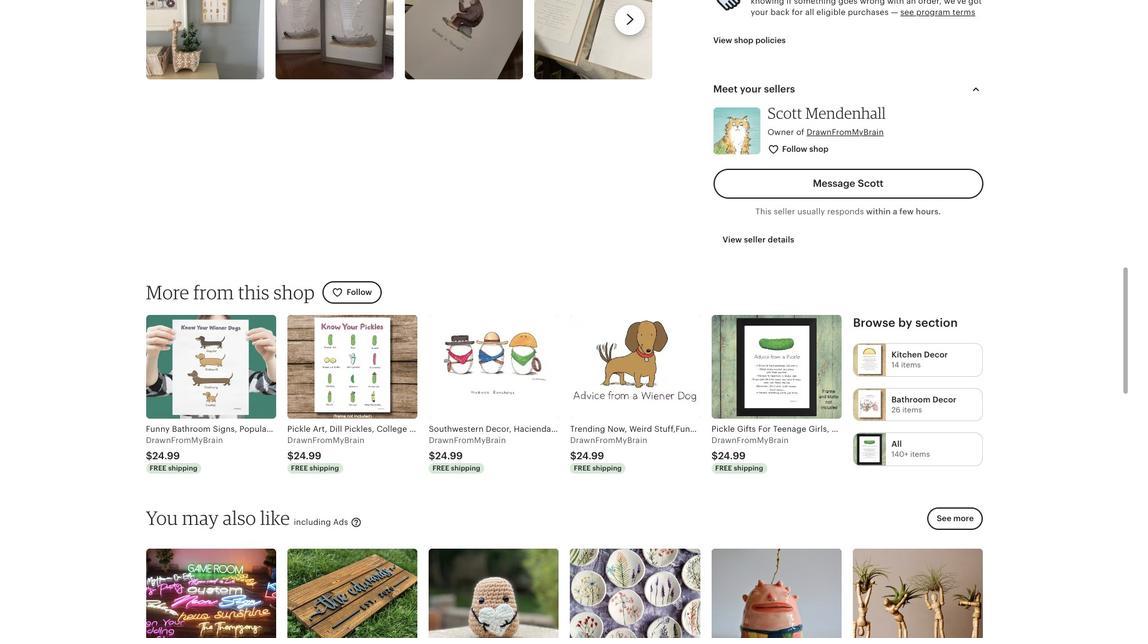 Task type: describe. For each thing, give the bounding box(es) containing it.
$ for the trending now, weird stuff,funny bathroom signs, sausage dog art image
[[570, 450, 577, 462]]

more
[[146, 281, 189, 304]]

gift,
[[616, 424, 633, 434]]

few
[[900, 207, 914, 216]]

2 vertical spatial shop
[[274, 281, 315, 304]]

drawnfrommybrain $ 24.99 free shipping for pickle gifts for teenage girls, fun guest bedroom decor trending now, funny quotes about life, cute teen girl wall art image
[[712, 436, 789, 472]]

see
[[901, 7, 914, 17]]

botanical art, hostess gift, nature inspired, botanical home decor, home styling ideas, decorative bowl, ceramic bowl, imprint bowl image
[[570, 549, 700, 638]]

items for bathroom
[[903, 405, 922, 414]]

24.99 for the trending now, weird stuff,funny bathroom signs, sausage dog art image
[[577, 450, 604, 462]]

browse by section
[[853, 316, 958, 330]]

24.99 for pickle art, dill pickles, college student gift, weird stuff, nerdy gifts image
[[294, 450, 321, 462]]

view for view shop policies
[[713, 36, 732, 45]]

of for mendenhall
[[796, 128, 805, 137]]

kitchen decor 14 items
[[892, 350, 948, 369]]

owner
[[768, 128, 794, 137]]

this seller usually responds within a few hours.
[[756, 207, 941, 216]]

26
[[892, 405, 901, 414]]

$ for pickle art, dill pickles, college student gift, weird stuff, nerdy gifts image
[[287, 450, 294, 462]]

view shop policies button
[[704, 29, 795, 52]]

follow button
[[322, 281, 381, 304]]

scott inside scott mendenhall owner of drawnfrommybrain
[[768, 104, 802, 123]]

program
[[916, 7, 951, 17]]

usually
[[798, 207, 825, 216]]

items for kitchen
[[901, 361, 921, 369]]

your
[[740, 83, 762, 95]]

responds
[[827, 207, 864, 216]]

weird
[[636, 424, 658, 434]]

see more listings in the all section image
[[854, 433, 886, 465]]

drawnfrommybrain $ 24.99 free shipping for funny bathroom signs, popular right now, weird stuff, sausage dog gifts image
[[146, 436, 223, 472]]

including
[[294, 517, 331, 527]]

decor,
[[486, 424, 512, 434]]

southwestern
[[429, 424, 484, 434]]

see more
[[937, 514, 974, 523]]

$ for pickle gifts for teenage girls, fun guest bedroom decor trending now, funny quotes about life, cute teen girl wall art image
[[712, 450, 718, 462]]

bathroom
[[892, 395, 931, 404]]

drawnfrommybrain inside "southwestern decor, hacienda,thinking of you gift, weird stuff drawnfrommybrain $ 24.99 free shipping"
[[429, 436, 506, 445]]

trending now, weird stuff,funny bathroom signs, sausage dog art image
[[570, 315, 700, 419]]

details
[[768, 235, 795, 244]]

scott inside button
[[858, 177, 884, 189]]

drawnfrommybrain for the trending now, weird stuff,funny bathroom signs, sausage dog art image
[[570, 436, 647, 445]]

view seller details link
[[713, 229, 804, 251]]

shop for view
[[734, 36, 754, 45]]

may
[[182, 506, 219, 529]]

see more listings in the kitchen decor section image
[[854, 344, 886, 376]]

terms
[[953, 7, 976, 17]]

message scott button
[[713, 169, 983, 199]]

you inside "southwestern decor, hacienda,thinking of you gift, weird stuff drawnfrommybrain $ 24.99 free shipping"
[[599, 424, 614, 434]]

free inside "southwestern decor, hacienda,thinking of you gift, weird stuff drawnfrommybrain $ 24.99 free shipping"
[[433, 464, 449, 472]]

see program terms link
[[901, 7, 976, 17]]

drawnfrommybrain $ 24.99 free shipping for pickle art, dill pickles, college student gift, weird stuff, nerdy gifts image
[[287, 436, 365, 472]]

pickle art, dill pickles, college student gift, weird stuff, nerdy gifts image
[[287, 315, 418, 419]]

items inside all 140+ items
[[910, 450, 930, 459]]

hours.
[[916, 207, 941, 216]]

24.99 inside "southwestern decor, hacienda,thinking of you gift, weird stuff drawnfrommybrain $ 24.99 free shipping"
[[435, 450, 463, 462]]

seller for details
[[744, 235, 766, 244]]

message
[[813, 177, 856, 189]]

drawnfrommybrain link
[[807, 128, 884, 137]]

14
[[892, 361, 899, 369]]

shipping inside "southwestern decor, hacienda,thinking of you gift, weird stuff drawnfrommybrain $ 24.99 free shipping"
[[451, 464, 481, 472]]

meet
[[713, 83, 738, 95]]

$ inside "southwestern decor, hacienda,thinking of you gift, weird stuff drawnfrommybrain $ 24.99 free shipping"
[[429, 450, 435, 462]]

seller for usually
[[774, 207, 795, 216]]

follow shop
[[782, 145, 829, 154]]

funny bathroom signs, popular right now, weird stuff, sausage dog gifts image
[[146, 315, 276, 419]]

scott mendenhall image
[[713, 108, 760, 154]]

drawnfrommybrain $ 24.99 free shipping for the trending now, weird stuff,funny bathroom signs, sausage dog art image
[[570, 436, 647, 472]]

this
[[238, 281, 270, 304]]

follow for follow shop
[[782, 145, 808, 154]]

shipping for pickle art, dill pickles, college student gift, weird stuff, nerdy gifts image
[[310, 464, 339, 472]]

meet your sellers button
[[702, 74, 995, 104]]

free for pickle gifts for teenage girls, fun guest bedroom decor trending now, funny quotes about life, cute teen girl wall art image
[[715, 464, 732, 472]]

mendenhall
[[806, 104, 886, 123]]

follow for follow
[[347, 288, 372, 297]]

policies
[[756, 36, 786, 45]]

24.99 for pickle gifts for teenage girls, fun guest bedroom decor trending now, funny quotes about life, cute teen girl wall art image
[[718, 450, 746, 462]]

see more button
[[928, 508, 983, 530]]

this
[[756, 207, 772, 216]]



Task type: locate. For each thing, give the bounding box(es) containing it.
4 drawnfrommybrain $ 24.99 free shipping from the left
[[712, 436, 789, 472]]

0 horizontal spatial seller
[[744, 235, 766, 244]]

decor right bathroom
[[933, 395, 957, 404]]

see program terms
[[901, 7, 976, 17]]

1 vertical spatial scott
[[858, 177, 884, 189]]

of for decor,
[[589, 424, 597, 434]]

view for view seller details
[[723, 235, 742, 244]]

scott up within
[[858, 177, 884, 189]]

view left policies
[[713, 36, 732, 45]]

southwestern decor, hacienda,thinking of you gift, weird stuff drawnfrommybrain $ 24.99 free shipping
[[429, 424, 680, 472]]

2 shipping from the left
[[310, 464, 339, 472]]

decor for kitchen decor
[[924, 350, 948, 359]]

1 vertical spatial view
[[723, 235, 742, 244]]

drawnfrommybrain $ 24.99 free shipping
[[146, 436, 223, 472], [287, 436, 365, 472], [570, 436, 647, 472], [712, 436, 789, 472]]

message scott
[[813, 177, 884, 189]]

2 24.99 from the left
[[294, 450, 321, 462]]

of
[[796, 128, 805, 137], [589, 424, 597, 434]]

5 free from the left
[[715, 464, 732, 472]]

like
[[260, 506, 290, 529]]

0 vertical spatial decor
[[924, 350, 948, 359]]

shop for follow
[[810, 145, 829, 154]]

0 vertical spatial follow
[[782, 145, 808, 154]]

5 $ from the left
[[712, 450, 718, 462]]

custom neon sign | neon sign | wedding signs | name neon sign | led neon light sign | wedding bridesmaid gifts | wall decor | home decor image
[[146, 549, 276, 638]]

view left the details
[[723, 235, 742, 244]]

1 drawnfrommybrain $ 24.99 free shipping from the left
[[146, 436, 223, 472]]

3 drawnfrommybrain $ 24.99 free shipping from the left
[[570, 436, 647, 472]]

you may also like including ads
[[146, 506, 351, 529]]

view inside button
[[713, 36, 732, 45]]

0 horizontal spatial scott
[[768, 104, 802, 123]]

1 24.99 from the left
[[152, 450, 180, 462]]

ads
[[333, 517, 348, 527]]

of up follow shop button
[[796, 128, 805, 137]]

decor inside kitchen decor 14 items
[[924, 350, 948, 359]]

jaycee the emotional support potato - amigurumi pdf pattern image
[[429, 549, 559, 638]]

items inside bathroom decor 26 items
[[903, 405, 922, 414]]

0 vertical spatial shop
[[734, 36, 754, 45]]

of left gift,
[[589, 424, 597, 434]]

within
[[866, 207, 891, 216]]

1 vertical spatial seller
[[744, 235, 766, 244]]

0 vertical spatial view
[[713, 36, 732, 45]]

$
[[146, 450, 152, 462], [287, 450, 294, 462], [429, 450, 435, 462], [570, 450, 577, 462], [712, 450, 718, 462]]

southwestern decor, hacienda,thinking of you gift, weird stuff image
[[429, 315, 559, 419]]

24.99
[[152, 450, 180, 462], [294, 450, 321, 462], [435, 450, 463, 462], [577, 450, 604, 462], [718, 450, 746, 462]]

3 $ from the left
[[429, 450, 435, 462]]

2 drawnfrommybrain $ 24.99 free shipping from the left
[[287, 436, 365, 472]]

0 vertical spatial of
[[796, 128, 805, 137]]

4 $ from the left
[[570, 450, 577, 462]]

shop
[[734, 36, 754, 45], [810, 145, 829, 154], [274, 281, 315, 304]]

of inside "southwestern decor, hacienda,thinking of you gift, weird stuff drawnfrommybrain $ 24.99 free shipping"
[[589, 424, 597, 434]]

0 vertical spatial seller
[[774, 207, 795, 216]]

x4 air plant holder with living air plant, gift for plant lover, small plant desktop decor, housewarming gift for family, indoor plant image
[[853, 549, 983, 638]]

from
[[193, 281, 234, 304]]

free for funny bathroom signs, popular right now, weird stuff, sausage dog gifts image
[[150, 464, 166, 472]]

140+
[[892, 450, 908, 459]]

0 vertical spatial items
[[901, 361, 921, 369]]

0 horizontal spatial shop
[[274, 281, 315, 304]]

decor for bathroom decor
[[933, 395, 957, 404]]

items down kitchen
[[901, 361, 921, 369]]

drawnfrommybrain for pickle gifts for teenage girls, fun guest bedroom decor trending now, funny quotes about life, cute teen girl wall art image
[[712, 436, 789, 445]]

24.99 for funny bathroom signs, popular right now, weird stuff, sausage dog gifts image
[[152, 450, 180, 462]]

2 $ from the left
[[287, 450, 294, 462]]

drawnfrommybrain for pickle art, dill pickles, college student gift, weird stuff, nerdy gifts image
[[287, 436, 365, 445]]

shipping
[[168, 464, 198, 472], [310, 464, 339, 472], [451, 464, 481, 472], [593, 464, 622, 472], [734, 464, 763, 472]]

decor inside bathroom decor 26 items
[[933, 395, 957, 404]]

0 vertical spatial scott
[[768, 104, 802, 123]]

section
[[916, 316, 958, 330]]

a
[[893, 207, 898, 216]]

0 horizontal spatial follow
[[347, 288, 372, 297]]

1 horizontal spatial shop
[[734, 36, 754, 45]]

5 shipping from the left
[[734, 464, 763, 472]]

shop down scott mendenhall owner of drawnfrommybrain
[[810, 145, 829, 154]]

1 vertical spatial items
[[903, 405, 922, 414]]

scott
[[768, 104, 802, 123], [858, 177, 884, 189]]

free
[[150, 464, 166, 472], [291, 464, 308, 472], [433, 464, 449, 472], [574, 464, 591, 472], [715, 464, 732, 472]]

4 free from the left
[[574, 464, 591, 472]]

custom funny monster sculpture, ceramic funky incense holder, minimal shelf decor objects funky trinket gift, funky home decor, gift for her image
[[712, 549, 842, 638]]

drawnfrommybrain
[[807, 128, 884, 137], [146, 436, 223, 445], [287, 436, 365, 445], [429, 436, 506, 445], [570, 436, 647, 445], [712, 436, 789, 445]]

1 vertical spatial of
[[589, 424, 597, 434]]

you
[[599, 424, 614, 434], [146, 506, 178, 529]]

seller right the this at the top right of page
[[774, 207, 795, 216]]

of inside scott mendenhall owner of drawnfrommybrain
[[796, 128, 805, 137]]

2 vertical spatial items
[[910, 450, 930, 459]]

1 $ from the left
[[146, 450, 152, 462]]

more
[[954, 514, 974, 523]]

kitchen
[[892, 350, 922, 359]]

by
[[898, 316, 913, 330]]

scott up owner
[[768, 104, 802, 123]]

stuff
[[661, 424, 680, 434]]

scott mendenhall owner of drawnfrommybrain
[[768, 104, 886, 137]]

1 horizontal spatial follow
[[782, 145, 808, 154]]

1 horizontal spatial scott
[[858, 177, 884, 189]]

shop left policies
[[734, 36, 754, 45]]

decor
[[924, 350, 948, 359], [933, 395, 957, 404]]

drawnfrommybrain for funny bathroom signs, popular right now, weird stuff, sausage dog gifts image
[[146, 436, 223, 445]]

seller left the details
[[744, 235, 766, 244]]

shop inside follow shop button
[[810, 145, 829, 154]]

items down bathroom
[[903, 405, 922, 414]]

1 vertical spatial you
[[146, 506, 178, 529]]

you left gift,
[[599, 424, 614, 434]]

2 free from the left
[[291, 464, 308, 472]]

5 24.99 from the left
[[718, 450, 746, 462]]

3 24.99 from the left
[[435, 450, 463, 462]]

you left the may
[[146, 506, 178, 529]]

all 140+ items
[[892, 439, 930, 459]]

1 shipping from the left
[[168, 464, 198, 472]]

0 vertical spatial you
[[599, 424, 614, 434]]

4 shipping from the left
[[593, 464, 622, 472]]

more from this shop
[[146, 281, 315, 304]]

1 vertical spatial follow
[[347, 288, 372, 297]]

shop right this
[[274, 281, 315, 304]]

0 horizontal spatial you
[[146, 506, 178, 529]]

1 horizontal spatial of
[[796, 128, 805, 137]]

shipping for funny bathroom signs, popular right now, weird stuff, sausage dog gifts image
[[168, 464, 198, 472]]

0 horizontal spatial of
[[589, 424, 597, 434]]

also
[[223, 506, 256, 529]]

items inside kitchen decor 14 items
[[901, 361, 921, 369]]

1 vertical spatial decor
[[933, 395, 957, 404]]

1 horizontal spatial you
[[599, 424, 614, 434]]

4 24.99 from the left
[[577, 450, 604, 462]]

seller
[[774, 207, 795, 216], [744, 235, 766, 244]]

custom wood sign | personalized family name sign | last name pallet sign | wedding gift | home wall decor | anniversary gift image
[[287, 549, 418, 638]]

decor right kitchen
[[924, 350, 948, 359]]

see more link
[[924, 508, 983, 538]]

browse
[[853, 316, 896, 330]]

drawnfrommybrain inside scott mendenhall owner of drawnfrommybrain
[[807, 128, 884, 137]]

bathroom decor 26 items
[[892, 395, 957, 414]]

shipping for pickle gifts for teenage girls, fun guest bedroom decor trending now, funny quotes about life, cute teen girl wall art image
[[734, 464, 763, 472]]

pickle gifts for teenage girls, fun guest bedroom decor trending now, funny quotes about life, cute teen girl wall art image
[[712, 315, 842, 419]]

see more listings in the bathroom decor section image
[[854, 388, 886, 421]]

meet your sellers
[[713, 83, 795, 95]]

follow
[[782, 145, 808, 154], [347, 288, 372, 297]]

$ for funny bathroom signs, popular right now, weird stuff, sausage dog gifts image
[[146, 450, 152, 462]]

sellers
[[764, 83, 795, 95]]

items
[[901, 361, 921, 369], [903, 405, 922, 414], [910, 450, 930, 459]]

view seller details
[[723, 235, 795, 244]]

free for pickle art, dill pickles, college student gift, weird stuff, nerdy gifts image
[[291, 464, 308, 472]]

view
[[713, 36, 732, 45], [723, 235, 742, 244]]

3 free from the left
[[433, 464, 449, 472]]

2 horizontal spatial shop
[[810, 145, 829, 154]]

1 horizontal spatial seller
[[774, 207, 795, 216]]

view shop policies
[[713, 36, 786, 45]]

hacienda,thinking
[[514, 424, 587, 434]]

shop inside view shop policies button
[[734, 36, 754, 45]]

1 vertical spatial shop
[[810, 145, 829, 154]]

shipping for the trending now, weird stuff,funny bathroom signs, sausage dog art image
[[593, 464, 622, 472]]

all
[[892, 439, 902, 449]]

follow shop button
[[758, 138, 839, 161]]

1 free from the left
[[150, 464, 166, 472]]

see
[[937, 514, 952, 523]]

items right 140+
[[910, 450, 930, 459]]

3 shipping from the left
[[451, 464, 481, 472]]

free for the trending now, weird stuff,funny bathroom signs, sausage dog art image
[[574, 464, 591, 472]]



Task type: vqa. For each thing, say whether or not it's contained in the screenshot.
Etsy
no



